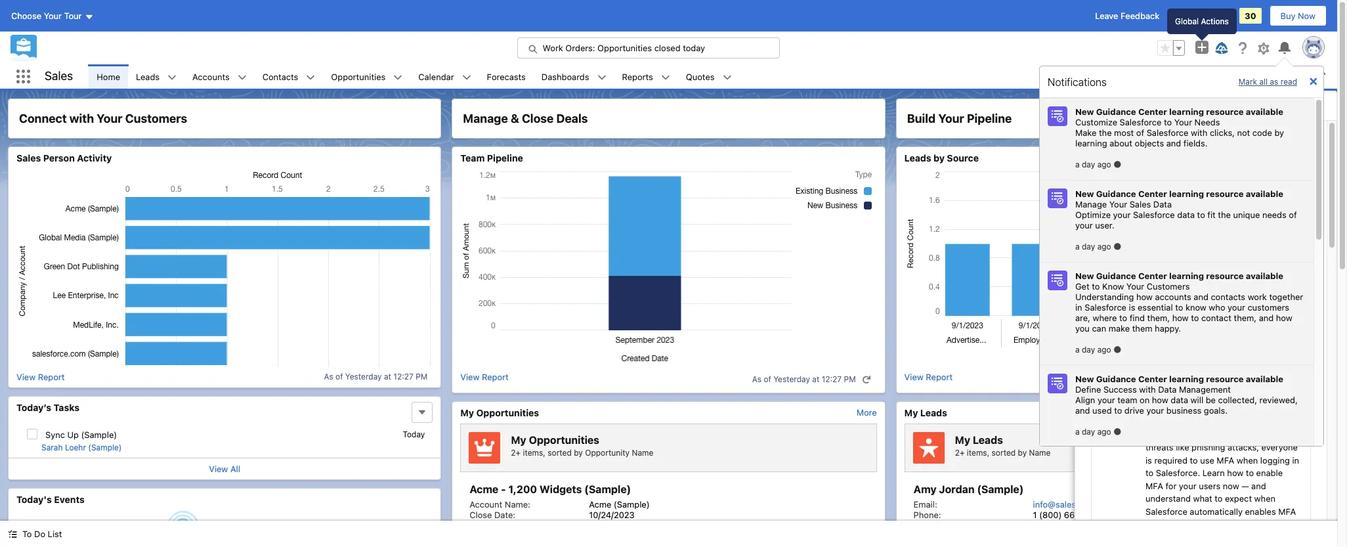 Task type: locate. For each thing, give the bounding box(es) containing it.
text default image
[[168, 73, 177, 82], [306, 73, 315, 82], [394, 73, 403, 82], [597, 73, 607, 82], [661, 73, 670, 82], [723, 73, 732, 82], [8, 530, 17, 539]]

2 horizontal spatial at
[[1257, 374, 1264, 384]]

0 horizontal spatial them,
[[1148, 313, 1170, 323]]

1 2+ from the left
[[511, 448, 521, 458]]

1 vertical spatial the
[[1225, 157, 1238, 167]]

a day ago ● for make the most of salesforce with clicks, not code by learning about objects and fields.
[[1076, 159, 1122, 169]]

how
[[1137, 292, 1153, 302], [1173, 313, 1189, 323], [1277, 313, 1293, 323], [1152, 395, 1169, 405], [1228, 468, 1244, 478]]

2 vertical spatial can
[[1092, 323, 1107, 334]]

new inside new guidance center learning resource available define success with data management align your team on how data will be collected, reviewed, and used to drive your business goals.
[[1076, 374, 1094, 384]]

up
[[67, 429, 79, 440]]

a day ago ● down used
[[1076, 426, 1122, 437]]

them,
[[1148, 313, 1170, 323], [1234, 313, 1257, 323]]

a for new guidance center learning resource available manage your sales data optimize your salesforce data to fit the unique needs of your user.
[[1076, 242, 1080, 252]]

is down threats in the bottom of the page
[[1146, 455, 1153, 465]]

opportunities list item
[[323, 64, 411, 89]]

more
[[857, 407, 877, 417], [1301, 407, 1321, 417]]

0 horizontal spatial close
[[470, 510, 492, 520]]

learning for optimize
[[1170, 188, 1204, 199]]

a day ago ● down the just
[[1076, 159, 1122, 169]]

accounts
[[1155, 292, 1192, 302]]

just
[[1103, 143, 1125, 155]]

guidance down badges
[[1097, 271, 1137, 281]]

required
[[1155, 455, 1188, 465]]

manage up user.
[[1076, 199, 1107, 210]]

3 ago from the top
[[1098, 345, 1112, 355]]

new inside the new guidance center learning resource available get to know your customers understanding how accounts and contacts work together in salesforce is essential to know who your customers are, where to find them, how to contact them, and how you can make them happy.
[[1076, 271, 1094, 281]]

text default image inside the opportunities list item
[[394, 73, 403, 82]]

1 available from the top
[[1246, 106, 1284, 117]]

1 new from the top
[[1076, 106, 1094, 117]]

acme (sample)
[[589, 499, 650, 510]]

0 horizontal spatial customers
[[125, 112, 187, 125]]

0 vertical spatial the
[[1099, 127, 1112, 138]]

team pipeline
[[461, 152, 523, 164]]

trailhead
[[1193, 220, 1230, 231]]

forecasts
[[487, 71, 526, 82]]

learning inside new guidance center learning resource available manage your sales data optimize your salesforce data to fit the unique needs of your user.
[[1170, 188, 1204, 199]]

to left do
[[22, 529, 32, 539]]

1 horizontal spatial pipeline
[[967, 112, 1012, 125]]

sarah
[[41, 442, 63, 452]]

deals
[[557, 112, 588, 125]]

0 vertical spatial salesforce.
[[1217, 210, 1261, 220]]

1 more link from the left
[[857, 407, 877, 417]]

1 vertical spatial be
[[1197, 252, 1207, 262]]

center inside new guidance center learning resource available define success with data management align your team on how data will be collected, reviewed, and used to drive your business goals.
[[1139, 374, 1168, 384]]

make
[[1109, 323, 1130, 334]]

how inside new guidance center learning resource available define success with data management align your team on how data will be collected, reviewed, and used to drive your business goals.
[[1152, 395, 1169, 405]]

reports list item
[[614, 64, 678, 89]]

a day ago ● for optimize your salesforce data to fit the unique needs of your user.
[[1076, 241, 1122, 252]]

1 horizontal spatial is
[[1146, 455, 1153, 465]]

1 horizontal spatial sorted
[[992, 448, 1016, 458]]

more for build your pipeline
[[1301, 407, 1321, 417]]

1 horizontal spatial items,
[[967, 448, 990, 458]]

view up today's
[[16, 371, 36, 382]]

1 horizontal spatial as of yesterday at 12:​27 pm
[[752, 374, 856, 384]]

calendar list item
[[411, 64, 479, 89]]

guidance for new guidance center learning resource available manage your sales data optimize your salesforce data to fit the unique needs of your user.
[[1097, 188, 1137, 199]]

2 horizontal spatial view report link
[[905, 371, 953, 387]]

0 vertical spatial when
[[1237, 455, 1259, 465]]

1 vertical spatial sometimes
[[1151, 252, 1195, 262]]

available for new guidance center learning resource available get to know your customers understanding how accounts and contacts work together in salesforce is essential to know who your customers are, where to find them, how to contact them, and how you can make them happy.
[[1246, 271, 1284, 281]]

text default image for dashboards
[[597, 73, 607, 82]]

0 vertical spatial mfa
[[1217, 455, 1235, 465]]

text default image
[[238, 73, 247, 82], [462, 73, 471, 82], [862, 375, 871, 384], [1306, 375, 1315, 384]]

4 resource from the top
[[1207, 374, 1244, 384]]

can right badges
[[1134, 252, 1149, 262]]

1 vertical spatial to
[[22, 529, 32, 539]]

a for new guidance center learning resource available customize salesforce to your needs make the most of salesforce with clicks, not code by learning about objects and fields.
[[1076, 160, 1080, 169]]

1 report from the left
[[38, 371, 65, 382]]

3 new from the top
[[1076, 271, 1094, 281]]

dismiss button
[[1103, 265, 1135, 286]]

3 a from the top
[[1076, 345, 1080, 355]]

data up logins
[[1159, 384, 1177, 395]]

1 horizontal spatial view report
[[461, 371, 509, 382]]

that
[[1150, 157, 1166, 167]]

2 resource from the top
[[1207, 188, 1244, 199]]

not
[[1238, 127, 1251, 138]]

by inside my opportunities 2+ items, sorted by opportunity name
[[574, 448, 583, 458]]

sometimes
[[1182, 167, 1226, 178], [1151, 252, 1195, 262]]

is inside the new guidance center learning resource available get to know your customers understanding how accounts and contacts work together in salesforce is essential to know who your customers are, where to find them, how to contact them, and how you can make them happy.
[[1129, 302, 1136, 313]]

items, inside my opportunities 2+ items, sorted by opportunity name
[[523, 448, 546, 458]]

on
[[1140, 395, 1150, 405]]

resource for work
[[1207, 271, 1244, 281]]

leads list item
[[128, 64, 185, 89]]

guidance down guidance
[[1097, 188, 1137, 199]]

close
[[522, 112, 554, 125], [470, 510, 492, 520]]

customize
[[1076, 117, 1118, 127]]

collected,
[[1219, 395, 1258, 405]]

1 horizontal spatial at
[[813, 374, 820, 384]]

day
[[1082, 160, 1096, 169], [1082, 242, 1096, 252], [1082, 345, 1096, 355], [1082, 427, 1096, 437]]

data
[[1178, 210, 1195, 220], [1171, 395, 1189, 405]]

data
[[1154, 199, 1172, 210], [1159, 384, 1177, 395]]

salesforce down understand
[[1146, 506, 1188, 517]]

available up together
[[1246, 271, 1284, 281]]

more link right (mfa)
[[1301, 407, 1321, 417]]

1 horizontal spatial pm
[[844, 374, 856, 384]]

center for sales
[[1139, 188, 1168, 199]]

your inside the new guidance center learning resource available get to know your customers understanding how accounts and contacts work together in salesforce is essential to know who your customers are, where to find them, how to contact them, and how you can make them happy.
[[1127, 281, 1145, 292]]

0 horizontal spatial acme
[[470, 483, 499, 495]]

ago for and
[[1098, 427, 1112, 437]]

guidance for new guidance center learning resource available get to know your customers understanding how accounts and contacts work together in salesforce is essential to know who your customers are, where to find them, how to contact them, and how you can make them happy.
[[1097, 271, 1137, 281]]

items, for close
[[523, 448, 546, 458]]

center inside new guidance center learning resource available customize salesforce to your needs make the most of salesforce with clicks, not code by learning about objects and fields.
[[1139, 106, 1168, 117]]

pm for manage
[[844, 374, 856, 384]]

1 sorted from the left
[[548, 448, 572, 458]]

guidance inside new guidance center learning resource available define success with data management align your team on how data will be collected, reviewed, and used to drive your business goals.
[[1097, 374, 1137, 384]]

2 vertical spatial is
[[1146, 455, 1153, 465]]

salesforce. down org on the right top of the page
[[1217, 210, 1261, 220]]

0 horizontal spatial 2+
[[511, 448, 521, 458]]

guidance inside new guidance center learning resource available manage your sales data optimize your salesforce data to fit the unique needs of your user.
[[1097, 188, 1137, 199]]

text default image inside dashboards list item
[[597, 73, 607, 82]]

report up today's tasks
[[38, 371, 65, 382]]

1 vertical spatial is
[[1129, 302, 1136, 313]]

2 horizontal spatial as of yesterday at 12:​27 pm
[[1197, 374, 1300, 384]]

to right used
[[1115, 405, 1123, 416]]

leave feedback link
[[1096, 11, 1160, 21]]

0 vertical spatial is
[[1228, 178, 1235, 188]]

3 ● from the top
[[1114, 344, 1122, 355]]

available inside new guidance center learning resource available customize salesforce to your needs make the most of salesforce with clicks, not code by learning about objects and fields.
[[1246, 106, 1284, 117]]

2 ago from the top
[[1098, 242, 1112, 252]]

0 vertical spatial work
[[1221, 231, 1240, 241]]

them, down "contacts"
[[1234, 313, 1257, 323]]

org
[[1228, 188, 1241, 199]]

2+ inside my opportunities 2+ items, sorted by opportunity name
[[511, 448, 521, 458]]

work orders: opportunities closed today
[[543, 43, 705, 53]]

have
[[1127, 220, 1146, 231]]

1 vertical spatial manage
[[1076, 199, 1107, 210]]

view report link for customers
[[16, 371, 65, 382]]

list
[[89, 64, 1338, 89]]

your down transmitted
[[1110, 199, 1128, 210]]

2 a day ago ● from the top
[[1076, 241, 1122, 252]]

1 horizontal spatial salesforce.
[[1217, 210, 1261, 220]]

1 horizontal spatial to
[[1165, 429, 1175, 440]]

● for user.
[[1114, 241, 1122, 252]]

2+ inside 'my leads 2+ items, sorted by name'
[[955, 448, 965, 458]]

2 horizontal spatial yesterday
[[1218, 374, 1255, 384]]

1 items, from the left
[[523, 448, 546, 458]]

more for manage & close deals
[[857, 407, 877, 417]]

text default image for reports
[[661, 73, 670, 82]]

1 horizontal spatial sales
[[45, 69, 73, 83]]

resource inside the new guidance center learning resource available get to know your customers understanding how accounts and contacts work together in salesforce is essential to know who your customers are, where to find them, how to contact them, and how you can make them happy.
[[1207, 271, 1244, 281]]

1 view report link from the left
[[16, 371, 65, 382]]

with
[[69, 112, 94, 125], [1191, 127, 1208, 138], [1182, 231, 1199, 241], [1140, 384, 1156, 395]]

(sample) up the $110,000.00
[[614, 499, 650, 510]]

contacts list item
[[255, 64, 323, 89]]

of inside new guidance center learning resource available customize salesforce to your needs make the most of salesforce with clicks, not code by learning about objects and fields.
[[1137, 127, 1145, 138]]

0 horizontal spatial more
[[857, 407, 877, 417]]

1 vertical spatial work
[[1248, 292, 1267, 302]]

data inside new guidance center learning resource available manage your sales data optimize your salesforce data to fit the unique needs of your user.
[[1154, 199, 1172, 210]]

sometimes down fields.
[[1182, 167, 1226, 178]]

resource for the
[[1207, 188, 1244, 199]]

outside
[[1132, 188, 1162, 199]]

fields.
[[1184, 138, 1208, 148]]

work left together
[[1248, 292, 1267, 302]]

items, up the 1,200
[[523, 448, 546, 458]]

ago down selected
[[1098, 345, 1112, 355]]

items, inside 'my leads 2+ items, sorted by name'
[[967, 448, 990, 458]]

sorted inside my opportunities 2+ items, sorted by opportunity name
[[548, 448, 572, 458]]

4 available from the top
[[1246, 374, 1284, 384]]

resource inside new guidance center learning resource available define success with data management align your team on how data will be collected, reviewed, and used to drive your business goals.
[[1207, 374, 1244, 384]]

text default image inside contacts list item
[[306, 73, 315, 82]]

0 horizontal spatial mfa
[[1146, 480, 1164, 491]]

be
[[1228, 167, 1238, 178], [1197, 252, 1207, 262], [1206, 395, 1216, 405]]

center inside new guidance center learning resource available manage your sales data optimize your salesforce data to fit the unique needs of your user.
[[1139, 188, 1168, 199]]

as for build your pipeline
[[1197, 374, 1206, 384]]

amy
[[914, 483, 937, 495]]

the inside new guidance center learning resource available customize salesforce to your needs make the most of salesforce with clicks, not code by learning about objects and fields.
[[1099, 127, 1112, 138]]

6389
[[1084, 510, 1106, 520]]

your
[[44, 11, 62, 21], [97, 112, 123, 125], [939, 112, 965, 125], [1175, 117, 1193, 127], [1110, 199, 1128, 210], [1127, 281, 1145, 292]]

opportunities inside list item
[[331, 71, 386, 82]]

1 vertical spatial data
[[1171, 395, 1189, 405]]

name right opportunity
[[632, 448, 654, 458]]

used
[[1093, 405, 1112, 416]]

2 horizontal spatial in
[[1293, 455, 1300, 465]]

dashboards list item
[[534, 64, 614, 89]]

and
[[1167, 138, 1182, 148], [1244, 188, 1259, 199], [1207, 199, 1222, 210], [1199, 210, 1214, 220], [1197, 241, 1212, 252], [1194, 292, 1209, 302], [1259, 313, 1274, 323], [1076, 405, 1091, 416], [1252, 480, 1267, 491]]

0 horizontal spatial items,
[[523, 448, 546, 458]]

3 day from the top
[[1082, 345, 1096, 355]]

(sample) down sync up (sample) link
[[88, 442, 122, 452]]

my inside my opportunities 2+ items, sorted by opportunity name
[[511, 434, 527, 446]]

new guidance center learning resource available get to know your customers understanding how accounts and contacts work together in salesforce is essential to know who your customers are, where to find them, how to contact them, and how you can make them happy.
[[1076, 271, 1304, 334]]

● down the just
[[1114, 159, 1122, 169]]

● down user.
[[1114, 241, 1122, 252]]

to
[[1164, 117, 1172, 127], [1215, 157, 1223, 167], [1151, 178, 1159, 188], [1134, 199, 1142, 210], [1198, 210, 1206, 220], [1092, 281, 1100, 292], [1176, 302, 1184, 313], [1120, 313, 1128, 323], [1191, 313, 1199, 323], [1115, 405, 1123, 416], [1190, 455, 1198, 465], [1146, 468, 1154, 478], [1246, 468, 1254, 478], [1215, 493, 1223, 504]]

leads inside 'my leads 2+ items, sorted by name'
[[973, 434, 1004, 446]]

items, up amy jordan (sample)
[[967, 448, 990, 458]]

0 horizontal spatial sorted
[[548, 448, 572, 458]]

2 vertical spatial the
[[1218, 210, 1231, 220]]

2 horizontal spatial can
[[1166, 167, 1180, 178]]

1 ago from the top
[[1098, 160, 1112, 169]]

1 vertical spatial customers
[[1147, 281, 1190, 292]]

0 horizontal spatial manage
[[463, 112, 508, 125]]

2 vertical spatial mfa
[[1279, 506, 1297, 517]]

now
[[1223, 480, 1240, 491]]

and inside guidance set use multi-factor authentication for salesforce logins got multi-factor authentication (mfa) yet? to protect against security threats like phishing attacks, everyone is required to use mfa when logging in to salesforce. learn how to enable mfa for your users now — and understand what to expect when salesforce automatically enables mfa for your org.
[[1252, 480, 1267, 491]]

2 items, from the left
[[967, 448, 990, 458]]

view report link up my opportunities
[[461, 371, 509, 387]]

1 horizontal spatial mfa
[[1217, 455, 1235, 465]]

text default image inside calendar list item
[[462, 73, 471, 82]]

you left fit
[[1183, 210, 1197, 220]]

by left opportunity
[[574, 448, 583, 458]]

your right the who
[[1228, 302, 1246, 313]]

text default image right quotes
[[723, 73, 732, 82]]

sorted inside 'my leads 2+ items, sorted by name'
[[992, 448, 1016, 458]]

person
[[43, 152, 75, 164]]

mfa up learn
[[1217, 455, 1235, 465]]

1 horizontal spatial as
[[752, 374, 762, 384]]

view for manage & close deals
[[461, 371, 480, 382]]

by inside 'my leads 2+ items, sorted by name'
[[1018, 448, 1027, 458]]

4 ● from the top
[[1114, 426, 1122, 437]]

1 horizontal spatial report
[[482, 371, 509, 382]]

day left email,
[[1082, 242, 1096, 252]]

available up reviewed,
[[1246, 374, 1284, 384]]

1 vertical spatial data
[[1159, 384, 1177, 395]]

2 vertical spatial in
[[1293, 455, 1300, 465]]

company:
[[914, 520, 954, 531]]

4 day from the top
[[1082, 427, 1096, 437]]

a day ago ● down selected
[[1076, 344, 1122, 355]]

4 a day ago ● from the top
[[1076, 426, 1122, 437]]

4 new from the top
[[1076, 374, 1094, 384]]

3 resource from the top
[[1207, 271, 1244, 281]]

most
[[1115, 127, 1134, 138]]

my inside my leads link
[[905, 407, 918, 418]]

yesterday for manage & close deals
[[774, 374, 810, 384]]

report
[[38, 371, 65, 382], [482, 371, 509, 382], [926, 371, 953, 382]]

my for my leads
[[905, 407, 918, 418]]

ago down 'account'
[[1098, 242, 1112, 252]]

guidance inside guidance set use multi-factor authentication for salesforce logins got multi-factor authentication (mfa) yet? to protect against security threats like phishing attacks, everyone is required to use mfa when logging in to salesforce. learn how to enable mfa for your users now — and understand what to expect when salesforce automatically enables mfa for your org.
[[1146, 363, 1184, 374]]

2 more link from the left
[[1301, 407, 1321, 417]]

1 view report from the left
[[16, 371, 65, 382]]

0 horizontal spatial name
[[632, 448, 654, 458]]

your inside new guidance center learning resource available manage your sales data optimize your salesforce data to fit the unique needs of your user.
[[1110, 199, 1128, 210]]

your inside new guidance center learning resource available customize salesforce to your needs make the most of salesforce with clicks, not code by learning about objects and fields.
[[1175, 117, 1193, 127]]

1 vertical spatial mfa
[[1146, 480, 1164, 491]]

0 vertical spatial in
[[1208, 11, 1215, 21]]

enterprise,
[[1050, 520, 1093, 531]]

your inside dropdown button
[[44, 11, 62, 21]]

0 vertical spatial pipeline
[[967, 112, 1012, 125]]

salesforce inside the just so you know information that you submit to the guidance panel can sometimes be transmitted to trailhead, which is hosted outside your salesforce org and subject to separate terms and conditions between you and salesforce. if you have an existing trailhead account associated with your work email, your in-progress and completed badges can sometimes be included.
[[1184, 188, 1226, 199]]

0 horizontal spatial is
[[1129, 302, 1136, 313]]

be left included.
[[1197, 252, 1207, 262]]

3 available from the top
[[1246, 271, 1284, 281]]

1 vertical spatial pipeline
[[487, 152, 523, 164]]

2 horizontal spatial pm
[[1288, 374, 1300, 384]]

1 horizontal spatial them,
[[1234, 313, 1257, 323]]

2 sorted from the left
[[992, 448, 1016, 458]]

text default image left reports
[[597, 73, 607, 82]]

ago for essential
[[1098, 345, 1112, 355]]

2 ● from the top
[[1114, 241, 1122, 252]]

text default image left do
[[8, 530, 17, 539]]

orders:
[[566, 43, 595, 53]]

available inside the new guidance center learning resource available get to know your customers understanding how accounts and contacts work together in salesforce is essential to know who your customers are, where to find them, how to contact them, and how you can make them happy.
[[1246, 271, 1284, 281]]

guidance inside the new guidance center learning resource available get to know your customers understanding how accounts and contacts work together in salesforce is essential to know who your customers are, where to find them, how to contact them, and how you can make them happy.
[[1097, 271, 1137, 281]]

2 horizontal spatial 12:​27
[[1266, 374, 1286, 384]]

available inside new guidance center learning resource available define success with data management align your team on how data will be collected, reviewed, and used to drive your business goals.
[[1246, 374, 1284, 384]]

at for build your pipeline
[[1257, 374, 1264, 384]]

will
[[1191, 395, 1204, 405]]

build your pipeline
[[907, 112, 1012, 125]]

new up optimize
[[1076, 188, 1094, 199]]

everyone
[[1262, 442, 1298, 452]]

is inside guidance set use multi-factor authentication for salesforce logins got multi-factor authentication (mfa) yet? to protect against security threats like phishing attacks, everyone is required to use mfa when logging in to salesforce. learn how to enable mfa for your users now — and understand what to expect when salesforce automatically enables mfa for your org.
[[1146, 455, 1153, 465]]

and inside new guidance center learning resource available customize salesforce to your needs make the most of salesforce with clicks, not code by learning about objects and fields.
[[1167, 138, 1182, 148]]

where
[[1093, 313, 1117, 323]]

1 name from the left
[[632, 448, 654, 458]]

how right on
[[1152, 395, 1169, 405]]

2 horizontal spatial view report
[[905, 371, 953, 382]]

to up — at bottom right
[[1246, 468, 1254, 478]]

acme for acme (sample)
[[589, 499, 612, 510]]

0 vertical spatial sales
[[45, 69, 73, 83]]

1 a from the top
[[1076, 160, 1080, 169]]

my inside my opportunities link
[[461, 407, 474, 418]]

salesforce down know
[[1085, 302, 1127, 313]]

2 day from the top
[[1082, 242, 1096, 252]]

reviewed,
[[1260, 395, 1298, 405]]

1 horizontal spatial can
[[1134, 252, 1149, 262]]

to down threats in the bottom of the page
[[1146, 468, 1154, 478]]

text default image inside quotes list item
[[723, 73, 732, 82]]

text default image for opportunities
[[394, 73, 403, 82]]

you inside the new guidance center learning resource available get to know your customers understanding how accounts and contacts work together in salesforce is essential to know who your customers are, where to find them, how to contact them, and how you can make them happy.
[[1076, 323, 1090, 334]]

1 them, from the left
[[1148, 313, 1170, 323]]

pipeline right team
[[487, 152, 523, 164]]

acme up the $110,000.00
[[589, 499, 612, 510]]

day for new guidance center learning resource available manage your sales data optimize your salesforce data to fit the unique needs of your user.
[[1082, 242, 1096, 252]]

a day ago ● down user.
[[1076, 241, 1122, 252]]

your left needs
[[1175, 117, 1193, 127]]

day down used
[[1082, 427, 1096, 437]]

2 a from the top
[[1076, 242, 1080, 252]]

center up accounts
[[1139, 271, 1168, 281]]

1 horizontal spatial 2+
[[955, 448, 965, 458]]

2 view report from the left
[[461, 371, 509, 382]]

a down make
[[1076, 160, 1080, 169]]

know left the who
[[1186, 302, 1207, 313]]

customers
[[1248, 302, 1290, 313]]

text default image right reports
[[661, 73, 670, 82]]

0 horizontal spatial report
[[38, 371, 65, 382]]

0 horizontal spatial sales
[[16, 152, 41, 164]]

0 vertical spatial close
[[522, 112, 554, 125]]

3 view report link from the left
[[905, 371, 953, 387]]

3 a day ago ● from the top
[[1076, 344, 1122, 355]]

new up the align
[[1076, 374, 1094, 384]]

to do list button
[[0, 521, 70, 547]]

a down optimize
[[1076, 242, 1080, 252]]

with inside the just so you know information that you submit to the guidance panel can sometimes be transmitted to trailhead, which is hosted outside your salesforce org and subject to separate terms and conditions between you and salesforce. if you have an existing trailhead account associated with your work email, your in-progress and completed badges can sometimes be included.
[[1182, 231, 1199, 241]]

1 vertical spatial can
[[1134, 252, 1149, 262]]

resource inside new guidance center learning resource available manage your sales data optimize your salesforce data to fit the unique needs of your user.
[[1207, 188, 1244, 199]]

(mfa)
[[1271, 416, 1295, 427]]

view report
[[16, 371, 65, 382], [461, 371, 509, 382], [905, 371, 953, 382]]

lee enterprise, inc
[[1033, 520, 1107, 531]]

in down everyone
[[1293, 455, 1300, 465]]

0 horizontal spatial as
[[324, 372, 333, 382]]

info@salesforce.com
[[1033, 499, 1116, 510]]

existing
[[1160, 220, 1191, 231]]

as of yesterday at 12:​27 pm for build your pipeline
[[1197, 374, 1300, 384]]

you left where
[[1076, 323, 1090, 334]]

new inside new guidance center learning resource available customize salesforce to your needs make the most of salesforce with clicks, not code by learning about objects and fields.
[[1076, 106, 1094, 117]]

text default image inside to do list button
[[8, 530, 17, 539]]

day for new guidance center learning resource available define success with data management align your team on how data will be collected, reviewed, and used to drive your business goals.
[[1082, 427, 1096, 437]]

name up info@salesforce.com
[[1029, 448, 1051, 458]]

1 horizontal spatial view report link
[[461, 371, 509, 387]]

1 more from the left
[[857, 407, 877, 417]]

1 vertical spatial sales
[[16, 152, 41, 164]]

1 vertical spatial in
[[1076, 302, 1083, 313]]

4 a from the top
[[1076, 427, 1080, 437]]

be up org on the right top of the page
[[1228, 167, 1238, 178]]

close left date: at the bottom left of page
[[470, 510, 492, 520]]

like
[[1176, 442, 1190, 452]]

data inside new guidance center learning resource available define success with data management align your team on how data will be collected, reviewed, and used to drive your business goals.
[[1159, 384, 1177, 395]]

view for build your pipeline
[[905, 371, 924, 382]]

● for and
[[1114, 426, 1122, 437]]

salesforce up that
[[1147, 127, 1189, 138]]

available inside new guidance center learning resource available manage your sales data optimize your salesforce data to fit the unique needs of your user.
[[1246, 188, 1284, 199]]

know
[[1103, 281, 1125, 292]]

center up the objects
[[1139, 106, 1168, 117]]

leads inside list item
[[136, 71, 160, 82]]

unique
[[1234, 210, 1261, 220]]

data up an
[[1154, 199, 1172, 210]]

work inside the new guidance center learning resource available get to know your customers understanding how accounts and contacts work together in salesforce is essential to know who your customers are, where to find them, how to contact them, and how you can make them happy.
[[1248, 292, 1267, 302]]

4 ago from the top
[[1098, 427, 1112, 437]]

when up enables
[[1255, 493, 1276, 504]]

2 more from the left
[[1301, 407, 1321, 417]]

salesforce up fit
[[1184, 188, 1226, 199]]

my opportunities link
[[461, 407, 539, 418]]

2 horizontal spatial is
[[1228, 178, 1235, 188]]

0 horizontal spatial pm
[[416, 372, 428, 382]]

list containing home
[[89, 64, 1338, 89]]

0 horizontal spatial view report link
[[16, 371, 65, 382]]

at for manage & close deals
[[813, 374, 820, 384]]

2 new from the top
[[1076, 188, 1094, 199]]

report for deals
[[482, 371, 509, 382]]

1 horizontal spatial name
[[1029, 448, 1051, 458]]

is
[[1228, 178, 1235, 188], [1129, 302, 1136, 313], [1146, 455, 1153, 465]]

learning inside new guidance center learning resource available define success with data management align your team on how data will be collected, reviewed, and used to drive your business goals.
[[1170, 374, 1204, 384]]

2 available from the top
[[1246, 188, 1284, 199]]

to right subject
[[1134, 199, 1142, 210]]

0 vertical spatial manage
[[463, 112, 508, 125]]

more right (mfa)
[[1301, 407, 1321, 417]]

new guidance center learning resource available customize salesforce to your needs make the most of salesforce with clicks, not code by learning about objects and fields.
[[1076, 106, 1285, 148]]

1 ● from the top
[[1114, 159, 1122, 169]]

to down that
[[1151, 178, 1159, 188]]

(800)
[[1040, 510, 1062, 520]]

define
[[1076, 384, 1102, 395]]

new up the understanding
[[1076, 271, 1094, 281]]

salesforce
[[1120, 117, 1162, 127], [1147, 127, 1189, 138], [1184, 188, 1226, 199], [1133, 210, 1175, 220], [1085, 302, 1127, 313], [1241, 387, 1295, 399], [1146, 506, 1188, 517]]

reports link
[[614, 64, 661, 89]]

0 horizontal spatial pipeline
[[487, 152, 523, 164]]

how inside guidance set use multi-factor authentication for salesforce logins got multi-factor authentication (mfa) yet? to protect against security threats like phishing attacks, everyone is required to use mfa when logging in to salesforce. learn how to enable mfa for your users now — and understand what to expect when salesforce automatically enables mfa for your org.
[[1228, 468, 1244, 478]]

new inside new guidance center learning resource available manage your sales data optimize your salesforce data to fit the unique needs of your user.
[[1076, 188, 1094, 199]]

view report link for deals
[[461, 371, 509, 387]]

learning for customers
[[1170, 271, 1204, 281]]

1 horizontal spatial more link
[[1301, 407, 1321, 417]]

leads
[[136, 71, 160, 82], [905, 152, 932, 164], [921, 407, 948, 418], [973, 434, 1004, 446]]

opportunities inside button
[[598, 43, 652, 53]]

view for connect with your customers
[[16, 371, 36, 382]]

sometimes down the 'associated'
[[1151, 252, 1195, 262]]

ago down the just
[[1098, 160, 1112, 169]]

0 vertical spatial data
[[1178, 210, 1195, 220]]

text default image left the calendar link
[[394, 73, 403, 82]]

text default image inside reports "list item"
[[661, 73, 670, 82]]

resource inside new guidance center learning resource available customize salesforce to your needs make the most of salesforce with clicks, not code by learning about objects and fields.
[[1207, 106, 1244, 117]]

0 vertical spatial know
[[1163, 143, 1190, 155]]

manage inside new guidance center learning resource available manage your sales data optimize your salesforce data to fit the unique needs of your user.
[[1076, 199, 1107, 210]]

can right are,
[[1092, 323, 1107, 334]]

my for my opportunities
[[461, 407, 474, 418]]

can right panel on the top right of page
[[1166, 167, 1180, 178]]

● for essential
[[1114, 344, 1122, 355]]

learning inside the new guidance center learning resource available get to know your customers understanding how accounts and contacts work together in salesforce is essential to know who your customers are, where to find them, how to contact them, and how you can make them happy.
[[1170, 271, 1204, 281]]

sales up the connect at the top of page
[[45, 69, 73, 83]]

drive
[[1125, 405, 1145, 416]]

1 vertical spatial close
[[470, 510, 492, 520]]

my inside 'my leads 2+ items, sorted by name'
[[955, 434, 971, 446]]

in right left
[[1208, 11, 1215, 21]]

expect
[[1226, 493, 1252, 504]]

0 vertical spatial acme
[[470, 483, 499, 495]]

2 report from the left
[[482, 371, 509, 382]]

acme up account
[[470, 483, 499, 495]]

pm for build
[[1288, 374, 1300, 384]]

2 2+ from the left
[[955, 448, 965, 458]]

in down get
[[1076, 302, 1083, 313]]

how down together
[[1277, 313, 1293, 323]]

completed
[[1214, 241, 1256, 252]]

1 resource from the top
[[1207, 106, 1244, 117]]

the inside the just so you know information that you submit to the guidance panel can sometimes be transmitted to trailhead, which is hosted outside your salesforce org and subject to separate terms and conditions between you and salesforce. if you have an existing trailhead account associated with your work email, your in-progress and completed badges can sometimes be included.
[[1225, 157, 1238, 167]]

to up the objects
[[1164, 117, 1172, 127]]

0 horizontal spatial work
[[1221, 231, 1240, 241]]

with inside new guidance center learning resource available define success with data management align your team on how data will be collected, reviewed, and used to drive your business goals.
[[1140, 384, 1156, 395]]

my leads 2+ items, sorted by name
[[955, 434, 1051, 458]]

your left "tour"
[[44, 11, 62, 21]]

multi-
[[1163, 416, 1186, 427]]

1 day from the top
[[1082, 160, 1096, 169]]

2 horizontal spatial report
[[926, 371, 953, 382]]

salesforce. inside the just so you know information that you submit to the guidance panel can sometimes be transmitted to trailhead, which is hosted outside your salesforce org and subject to separate terms and conditions between you and salesforce. if you have an existing trailhead account associated with your work email, your in-progress and completed badges can sometimes be included.
[[1217, 210, 1261, 220]]

sales left the person
[[16, 152, 41, 164]]

2 name from the left
[[1029, 448, 1051, 458]]

view all link
[[209, 463, 240, 474]]

by right code
[[1275, 127, 1285, 138]]

home
[[97, 71, 120, 82]]

view up my leads
[[905, 371, 924, 382]]

a day ago ● for understanding how accounts and contacts work together in salesforce is essential to know who your customers are, where to find them, how to contact them, and how you can make them happy.
[[1076, 344, 1122, 355]]

yesterday for build your pipeline
[[1218, 374, 1255, 384]]

0 horizontal spatial view report
[[16, 371, 65, 382]]

and inside new guidance center learning resource available define success with data management align your team on how data will be collected, reviewed, and used to drive your business goals.
[[1076, 405, 1091, 416]]

acme
[[470, 483, 499, 495], [589, 499, 612, 510]]

to inside new guidance center learning resource available manage your sales data optimize your salesforce data to fit the unique needs of your user.
[[1198, 210, 1206, 220]]

sales
[[45, 69, 73, 83], [16, 152, 41, 164], [1130, 199, 1151, 210]]

new for get
[[1076, 271, 1094, 281]]

3 report from the left
[[926, 371, 953, 382]]

group
[[1158, 40, 1185, 56]]

know up that
[[1163, 143, 1190, 155]]

2 vertical spatial be
[[1206, 395, 1216, 405]]

1 horizontal spatial work
[[1248, 292, 1267, 302]]

salesforce.
[[1217, 210, 1261, 220], [1156, 468, 1201, 478]]

text default image inside leads list item
[[168, 73, 177, 82]]

understanding
[[1076, 292, 1134, 302]]

1 vertical spatial know
[[1186, 302, 1207, 313]]

my for my leads 2+ items, sorted by name
[[955, 434, 971, 446]]

1 vertical spatial when
[[1255, 493, 1276, 504]]

your left user.
[[1076, 220, 1093, 231]]

0 horizontal spatial can
[[1092, 323, 1107, 334]]

as
[[324, 372, 333, 382], [752, 374, 762, 384], [1197, 374, 1206, 384]]

1 a day ago ● from the top
[[1076, 159, 1122, 169]]

-
[[501, 483, 506, 495]]

customers up essential
[[1147, 281, 1190, 292]]

2 horizontal spatial sales
[[1130, 199, 1151, 210]]

0 horizontal spatial salesforce.
[[1156, 468, 1201, 478]]

center inside the new guidance center learning resource available get to know your customers understanding how accounts and contacts work together in salesforce is essential to know who your customers are, where to find them, how to contact them, and how you can make them happy.
[[1139, 271, 1168, 281]]

2 view report link from the left
[[461, 371, 509, 387]]

guidance inside new guidance center learning resource available customize salesforce to your needs make the most of salesforce with clicks, not code by learning about objects and fields.
[[1097, 106, 1137, 117]]

sorted for close
[[548, 448, 572, 458]]

in-
[[1148, 241, 1159, 252]]

loehr
[[65, 442, 86, 452]]

center up most
[[1134, 100, 1166, 112]]

0 horizontal spatial more link
[[857, 407, 877, 417]]



Task type: vqa. For each thing, say whether or not it's contained in the screenshot.
bookmarked link at the left top of the page
no



Task type: describe. For each thing, give the bounding box(es) containing it.
report for customers
[[38, 371, 65, 382]]

today's
[[16, 494, 52, 505]]

days
[[1170, 11, 1190, 21]]

to inside new guidance center learning resource available define success with data management align your team on how data will be collected, reviewed, and used to drive your business goals.
[[1115, 405, 1123, 416]]

your left team on the right of the page
[[1098, 395, 1116, 405]]

10/24/2023
[[589, 510, 635, 520]]

learning for management
[[1170, 374, 1204, 384]]

you right that
[[1168, 157, 1183, 167]]

sales for sales
[[45, 69, 73, 83]]

objects
[[1135, 138, 1165, 148]]

opportunities inside my opportunities 2+ items, sorted by opportunity name
[[529, 434, 600, 446]]

data inside new guidance center learning resource available define success with data management align your team on how data will be collected, reviewed, and used to drive your business goals.
[[1171, 395, 1189, 405]]

in inside the new guidance center learning resource available get to know your customers understanding how accounts and contacts work together in salesforce is essential to know who your customers are, where to find them, how to contact them, and how you can make them happy.
[[1076, 302, 1083, 313]]

left
[[1192, 11, 1205, 21]]

for up understand
[[1166, 480, 1177, 491]]

salesforce down guidance center on the right
[[1120, 117, 1162, 127]]

resource for data
[[1207, 374, 1244, 384]]

0 horizontal spatial yesterday
[[345, 372, 382, 382]]

use multi-factor authentication for salesforce logins button
[[1146, 375, 1300, 410]]

sales person activity
[[16, 152, 112, 164]]

factor
[[1186, 416, 1210, 427]]

name inside 'my leads 2+ items, sorted by name'
[[1029, 448, 1051, 458]]

business
[[1167, 405, 1202, 416]]

to left use
[[1190, 455, 1198, 465]]

is inside the just so you know information that you submit to the guidance panel can sometimes be transmitted to trailhead, which is hosted outside your salesforce org and subject to separate terms and conditions between you and salesforce. if you have an existing trailhead account associated with your work email, your in-progress and completed badges can sometimes be included.
[[1228, 178, 1235, 188]]

calendar link
[[411, 64, 462, 89]]

sync up (sample) link
[[45, 429, 117, 440]]

contacts
[[1211, 292, 1246, 302]]

(sample) up acme (sample)
[[585, 483, 631, 495]]

for up goals.
[[1224, 387, 1238, 399]]

email,
[[1103, 241, 1126, 252]]

new for customize
[[1076, 106, 1094, 117]]

trial
[[1217, 11, 1232, 21]]

with inside new guidance center learning resource available customize salesforce to your needs make the most of salesforce with clicks, not code by learning about objects and fields.
[[1191, 127, 1208, 138]]

your down fit
[[1201, 231, 1219, 241]]

account
[[1103, 231, 1135, 241]]

0 vertical spatial customers
[[125, 112, 187, 125]]

buy now
[[1281, 11, 1316, 21]]

1
[[1033, 510, 1037, 520]]

2+ for your
[[955, 448, 965, 458]]

salesforce. inside guidance set use multi-factor authentication for salesforce logins got multi-factor authentication (mfa) yet? to protect against security threats like phishing attacks, everyone is required to use mfa when logging in to salesforce. learn how to enable mfa for your users now — and understand what to expect when salesforce automatically enables mfa for your org.
[[1156, 468, 1201, 478]]

(sample) up sarah loehr (sample) link
[[81, 429, 117, 440]]

for down understand
[[1146, 519, 1157, 529]]

guidance for new guidance center learning resource available customize salesforce to your needs make the most of salesforce with clicks, not code by learning about objects and fields.
[[1097, 106, 1137, 117]]

1,200
[[509, 483, 537, 495]]

ago for user.
[[1098, 242, 1112, 252]]

can inside the new guidance center learning resource available get to know your customers understanding how accounts and contacts work together in salesforce is essential to know who your customers are, where to find them, how to contact them, and how you can make them happy.
[[1092, 323, 1107, 334]]

as of yesterday at 12:​27 pm for manage & close deals
[[752, 374, 856, 384]]

0 horizontal spatial as of yesterday at 12:​27 pm
[[324, 372, 428, 382]]

0 horizontal spatial 12:​27
[[394, 372, 414, 382]]

to up automatically
[[1215, 493, 1223, 504]]

12:​27 for build your pipeline
[[1266, 374, 1286, 384]]

use
[[1146, 375, 1166, 387]]

find
[[1130, 313, 1145, 323]]

quotes list item
[[678, 64, 740, 89]]

12:​27 for manage & close deals
[[822, 374, 842, 384]]

a for new guidance center learning resource available get to know your customers understanding how accounts and contacts work together in salesforce is essential to know who your customers are, where to find them, how to contact them, and how you can make them happy.
[[1076, 345, 1080, 355]]

widgets
[[540, 483, 582, 495]]

0 vertical spatial be
[[1228, 167, 1238, 178]]

new for manage
[[1076, 188, 1094, 199]]

sarah loehr (sample) link
[[41, 442, 122, 453]]

day for new guidance center learning resource available customize salesforce to your needs make the most of salesforce with clicks, not code by learning about objects and fields.
[[1082, 160, 1096, 169]]

you
[[1156, 328, 1175, 340]]

make
[[1076, 127, 1097, 138]]

—
[[1242, 480, 1249, 491]]

feedback
[[1121, 11, 1160, 21]]

mark all as read link
[[1234, 72, 1303, 92]]

text default image for contacts
[[306, 73, 315, 82]]

leave feedback
[[1096, 11, 1160, 21]]

trailhead,
[[1161, 178, 1200, 188]]

text default image for leads
[[168, 73, 177, 82]]

phishing
[[1192, 442, 1226, 452]]

data for sales
[[1154, 199, 1172, 210]]

2 them, from the left
[[1234, 313, 1257, 323]]

more link for manage & close deals
[[857, 407, 877, 417]]

against
[[1208, 429, 1237, 440]]

the inside new guidance center learning resource available manage your sales data optimize your salesforce data to fit the unique needs of your user.
[[1218, 210, 1231, 220]]

data inside new guidance center learning resource available manage your sales data optimize your salesforce data to fit the unique needs of your user.
[[1178, 210, 1195, 220]]

separate
[[1145, 199, 1179, 210]]

view left the all
[[209, 463, 228, 474]]

your left in-
[[1129, 241, 1146, 252]]

know inside the new guidance center learning resource available get to know your customers understanding how accounts and contacts work together in salesforce is essential to know who your customers are, where to find them, how to contact them, and how you can make them happy.
[[1186, 302, 1207, 313]]

my leads link
[[905, 407, 948, 418]]

1 horizontal spatial in
[[1208, 11, 1215, 21]]

transmitted
[[1103, 178, 1148, 188]]

jordan
[[939, 483, 975, 495]]

my leads
[[905, 407, 948, 418]]

view report for deals
[[461, 371, 509, 382]]

view report for customers
[[16, 371, 65, 382]]

available for new guidance center learning resource available customize salesforce to your needs make the most of salesforce with clicks, not code by learning about objects and fields.
[[1246, 106, 1284, 117]]

your up 'got'
[[1147, 405, 1165, 416]]

data for with
[[1159, 384, 1177, 395]]

quotes
[[686, 71, 715, 82]]

resource for with
[[1207, 106, 1244, 117]]

0 vertical spatial can
[[1166, 167, 1180, 178]]

close date:
[[470, 510, 516, 520]]

salesforce inside new guidance center learning resource available manage your sales data optimize your salesforce data to fit the unique needs of your user.
[[1133, 210, 1175, 220]]

center for know
[[1139, 271, 1168, 281]]

connect with your customers
[[19, 112, 187, 125]]

ago for learning
[[1098, 160, 1112, 169]]

opportunity
[[585, 448, 630, 458]]

how up find
[[1137, 292, 1153, 302]]

sales for sales person activity
[[16, 152, 41, 164]]

to right get
[[1092, 281, 1100, 292]]

to up happy.
[[1176, 302, 1184, 313]]

today's
[[16, 402, 51, 413]]

salesforce inside the new guidance center learning resource available get to know your customers understanding how accounts and contacts work together in salesforce is essential to know who your customers are, where to find them, how to contact them, and how you can make them happy.
[[1085, 302, 1127, 313]]

acme for acme - 1,200 widgets (sample)
[[470, 483, 499, 495]]

your right build
[[939, 112, 965, 125]]

your left org.
[[1159, 519, 1177, 529]]

set
[[1186, 363, 1199, 374]]

multi-
[[1168, 375, 1199, 387]]

buy
[[1281, 11, 1296, 21]]

authentication
[[1212, 416, 1269, 427]]

notifications
[[1048, 76, 1107, 88]]

protect
[[1177, 429, 1206, 440]]

amy jordan (sample)
[[914, 483, 1024, 495]]

which
[[1202, 178, 1226, 188]]

accounts list item
[[185, 64, 255, 89]]

● for learning
[[1114, 159, 1122, 169]]

center for to
[[1139, 106, 1168, 117]]

by left source at the right of page
[[934, 152, 945, 164]]

learning for needs
[[1170, 106, 1204, 117]]

text default image inside accounts list item
[[238, 73, 247, 82]]

items, for pipeline
[[967, 448, 990, 458]]

to left find
[[1120, 313, 1128, 323]]

sorted for pipeline
[[992, 448, 1016, 458]]

text default image for quotes
[[723, 73, 732, 82]]

2+ for &
[[511, 448, 521, 458]]

security
[[1239, 429, 1271, 440]]

team
[[1118, 395, 1138, 405]]

your inside the new guidance center learning resource available get to know your customers understanding how accounts and contacts work together in salesforce is essential to know who your customers are, where to find them, how to contact them, and how you can make them happy.
[[1228, 302, 1246, 313]]

to inside new guidance center learning resource available customize salesforce to your needs make the most of salesforce with clicks, not code by learning about objects and fields.
[[1164, 117, 1172, 127]]

in inside guidance set use multi-factor authentication for salesforce logins got multi-factor authentication (mfa) yet? to protect against security threats like phishing attacks, everyone is required to use mfa when logging in to salesforce. learn how to enable mfa for your users now — and understand what to expect when salesforce automatically enables mfa for your org.
[[1293, 455, 1300, 465]]

new guidance center learning resource available manage your sales data optimize your salesforce data to fit the unique needs of your user.
[[1076, 188, 1297, 231]]

today
[[683, 43, 705, 53]]

connect
[[19, 112, 67, 125]]

center for with
[[1139, 374, 1168, 384]]

how up you in the right bottom of the page
[[1173, 313, 1189, 323]]

source
[[947, 152, 979, 164]]

understand
[[1146, 493, 1191, 504]]

are,
[[1076, 313, 1091, 323]]

you right if
[[1110, 220, 1125, 231]]

list
[[48, 529, 62, 539]]

contact
[[1202, 313, 1232, 323]]

to left contact
[[1191, 313, 1199, 323]]

to inside to do list button
[[22, 529, 32, 539]]

build
[[907, 112, 936, 125]]

your up what
[[1179, 480, 1197, 491]]

success
[[1104, 384, 1137, 395]]

my opportunities 2+ items, sorted by opportunity name
[[511, 434, 654, 458]]

guidance up the customize
[[1086, 100, 1131, 112]]

account
[[470, 499, 503, 510]]

name:
[[505, 499, 531, 510]]

get
[[1076, 281, 1090, 292]]

a for new guidance center learning resource available define success with data management align your team on how data will be collected, reviewed, and used to drive your business goals.
[[1076, 427, 1080, 437]]

today
[[403, 429, 425, 439]]

more link for build your pipeline
[[1301, 407, 1321, 417]]

3 view report from the left
[[905, 371, 953, 382]]

email:
[[914, 499, 938, 510]]

date:
[[495, 510, 516, 520]]

available for new guidance center learning resource available manage your sales data optimize your salesforce data to fit the unique needs of your user.
[[1246, 188, 1284, 199]]

align
[[1076, 395, 1096, 405]]

(sample) right jordan
[[978, 483, 1024, 495]]

work inside the just so you know information that you submit to the guidance panel can sometimes be transmitted to trailhead, which is hosted outside your salesforce org and subject to separate terms and conditions between you and salesforce. if you have an existing trailhead account associated with your work email, your in-progress and completed badges can sometimes be included.
[[1221, 231, 1240, 241]]

0 vertical spatial sometimes
[[1182, 167, 1226, 178]]

for down find
[[1139, 328, 1153, 340]]

by inside new guidance center learning resource available customize salesforce to your needs make the most of salesforce with clicks, not code by learning about objects and fields.
[[1275, 127, 1285, 138]]

your right if
[[1114, 210, 1131, 220]]

day for new guidance center learning resource available get to know your customers understanding how accounts and contacts work together in salesforce is essential to know who your customers are, where to find them, how to contact them, and how you can make them happy.
[[1082, 345, 1096, 355]]

as
[[1270, 77, 1279, 87]]

my for my opportunities 2+ items, sorted by opportunity name
[[511, 434, 527, 446]]

leads by source
[[905, 152, 979, 164]]

new for define
[[1076, 374, 1094, 384]]

dashboards
[[542, 71, 589, 82]]

progress
[[1159, 241, 1194, 252]]

who
[[1209, 302, 1226, 313]]

quotes link
[[678, 64, 723, 89]]

available for new guidance center learning resource available define success with data management align your team on how data will be collected, reviewed, and used to drive your business goals.
[[1246, 374, 1284, 384]]

what
[[1194, 493, 1213, 504]]

choose your tour button
[[11, 5, 94, 26]]

enables
[[1246, 506, 1277, 517]]

included.
[[1209, 252, 1246, 262]]

team
[[461, 152, 485, 164]]

0 horizontal spatial at
[[384, 372, 391, 382]]

essential
[[1138, 302, 1173, 313]]

you up that
[[1142, 143, 1161, 155]]

guidance for new guidance center learning resource available define success with data management align your team on how data will be collected, reviewed, and used to drive your business goals.
[[1097, 374, 1137, 384]]

be inside new guidance center learning resource available define success with data management align your team on how data will be collected, reviewed, and used to drive your business goals.
[[1206, 395, 1216, 405]]

info@salesforce.com link
[[1033, 499, 1116, 510]]

salesforce up (mfa)
[[1241, 387, 1295, 399]]

know inside the just so you know information that you submit to the guidance panel can sometimes be transmitted to trailhead, which is hosted outside your salesforce org and subject to separate terms and conditions between you and salesforce. if you have an existing trailhead account associated with your work email, your in-progress and completed badges can sometimes be included.
[[1163, 143, 1190, 155]]

a day ago ● for align your team on how data will be collected, reviewed, and used to drive your business goals.
[[1076, 426, 1122, 437]]

name inside my opportunities 2+ items, sorted by opportunity name
[[632, 448, 654, 458]]

authentication
[[1146, 387, 1221, 399]]

of inside new guidance center learning resource available manage your sales data optimize your salesforce data to fit the unique needs of your user.
[[1289, 210, 1297, 220]]

your left terms on the top
[[1164, 188, 1182, 199]]

to right submit
[[1215, 157, 1223, 167]]

customers inside the new guidance center learning resource available get to know your customers understanding how accounts and contacts work together in salesforce is essential to know who your customers are, where to find them, how to contact them, and how you can make them happy.
[[1147, 281, 1190, 292]]

your down the home
[[97, 112, 123, 125]]

home link
[[89, 64, 128, 89]]

to inside guidance set use multi-factor authentication for salesforce logins got multi-factor authentication (mfa) yet? to protect against security threats like phishing attacks, everyone is required to use mfa when logging in to salesforce. learn how to enable mfa for your users now — and understand what to expect when salesforce automatically enables mfa for your org.
[[1165, 429, 1175, 440]]

as for manage & close deals
[[752, 374, 762, 384]]

2 horizontal spatial mfa
[[1279, 506, 1297, 517]]

sales inside new guidance center learning resource available manage your sales data optimize your salesforce data to fit the unique needs of your user.
[[1130, 199, 1151, 210]]



